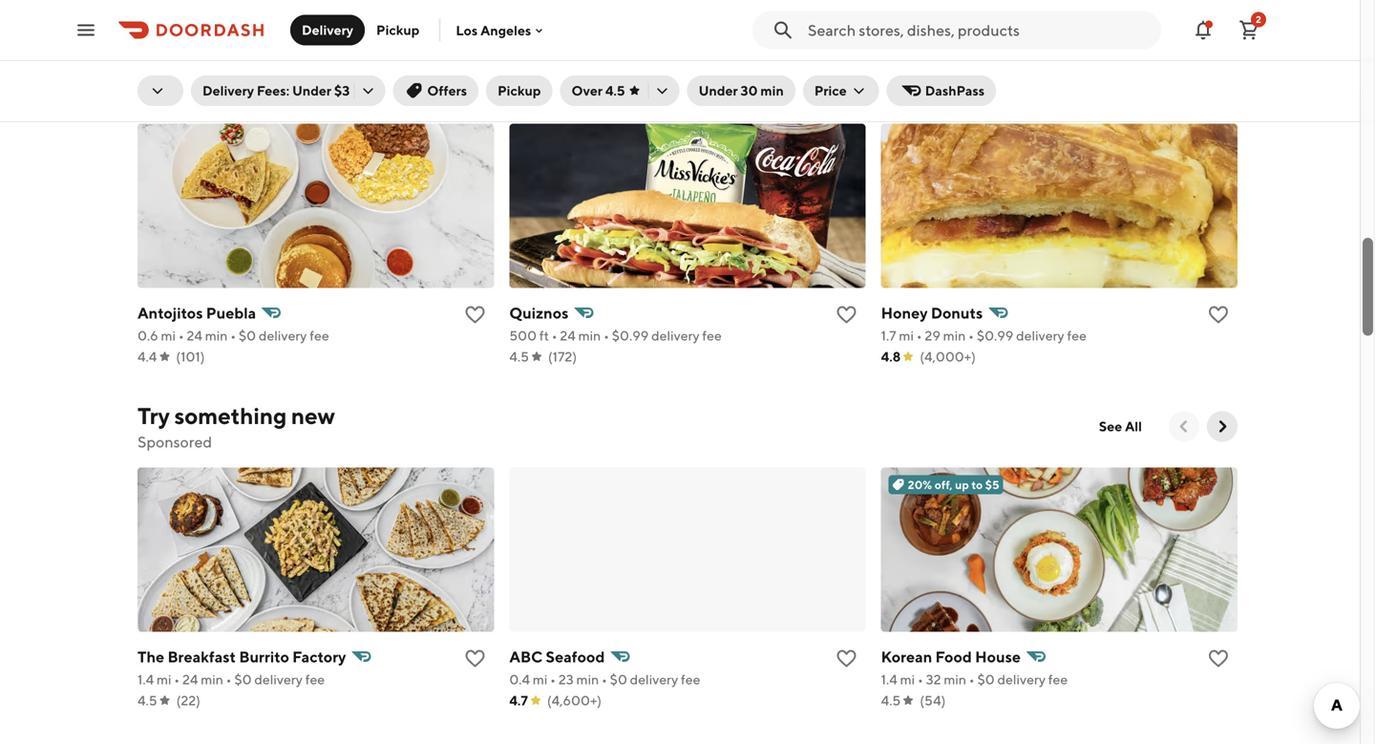 Task type: locate. For each thing, give the bounding box(es) containing it.
fee
[[328, 79, 362, 107], [310, 328, 329, 344], [703, 328, 722, 344], [1068, 328, 1087, 344], [305, 672, 325, 688], [681, 672, 701, 688], [1049, 672, 1068, 688]]

click to add this store to your saved list image for honey donuts
[[1208, 303, 1230, 326]]

1.4 for the breakfast burrito factory
[[138, 672, 154, 688]]

pickup button left los
[[365, 15, 431, 45]]

4.5 for korean food house
[[881, 693, 901, 709]]

mi down "the"
[[157, 672, 171, 688]]

1 vertical spatial pickup button
[[486, 75, 553, 106]]

24 up "(172)"
[[560, 328, 576, 344]]

honey
[[881, 304, 928, 322]]

under $2 delivery fee link
[[138, 78, 362, 109]]

Store search: begin typing to search for stores available on DoorDash text field
[[808, 20, 1150, 41]]

$0.99
[[612, 328, 649, 344], [977, 328, 1014, 344]]

24 up (22)
[[182, 672, 198, 688]]

4.5 left (54)
[[881, 693, 901, 709]]

$​0
[[239, 328, 256, 344], [234, 672, 252, 688], [610, 672, 628, 688], [978, 672, 995, 688]]

delivery up $3
[[302, 22, 354, 38]]

mi
[[161, 328, 176, 344], [899, 328, 914, 344], [157, 672, 171, 688], [533, 672, 548, 688], [901, 672, 915, 688]]

4.8
[[881, 349, 901, 365]]

puebla
[[206, 304, 256, 322]]

20% off, up to $5
[[908, 478, 1000, 492]]

fee for abc seafood
[[681, 672, 701, 688]]

500
[[510, 328, 537, 344]]

los angeles button
[[456, 22, 547, 38]]

4.4
[[138, 349, 157, 365]]

1 1.4 from the left
[[138, 672, 154, 688]]

0 horizontal spatial under
[[138, 79, 204, 107]]

0 vertical spatial pickup
[[376, 22, 420, 38]]

1 horizontal spatial pickup button
[[486, 75, 553, 106]]

1.7 mi • 29 min • $0.99 delivery fee
[[881, 328, 1087, 344]]

delivery inside under $2 delivery fee link
[[240, 79, 324, 107]]

to
[[972, 478, 983, 492]]

0 horizontal spatial delivery
[[203, 83, 254, 98]]

23
[[559, 672, 574, 688]]

click to add this store to your saved list image for antojitos puebla
[[464, 303, 487, 326]]

$0.99 down donuts
[[977, 328, 1014, 344]]

mi down korean
[[901, 672, 915, 688]]

min right ft
[[579, 328, 601, 344]]

min right 32
[[944, 672, 967, 688]]

1 vertical spatial pickup
[[498, 83, 541, 98]]

korean
[[881, 648, 933, 666]]

1.4 for korean food house
[[881, 672, 898, 688]]

1 click to add this store to your saved list image from the left
[[836, 303, 859, 326]]

click to add this store to your saved list image
[[464, 303, 487, 326], [464, 647, 487, 670], [836, 647, 859, 670], [1208, 647, 1230, 670]]

delivery left fees:
[[203, 83, 254, 98]]

1 $0.99 from the left
[[612, 328, 649, 344]]

burrito
[[239, 648, 289, 666]]

4.5 for quiznos
[[510, 349, 529, 365]]

under
[[138, 79, 204, 107], [292, 83, 332, 98], [699, 83, 738, 98]]

1.4
[[138, 672, 154, 688], [881, 672, 898, 688]]

0 horizontal spatial pickup
[[376, 22, 420, 38]]

under left 30
[[699, 83, 738, 98]]

2 horizontal spatial under
[[699, 83, 738, 98]]

4.5 down 500
[[510, 349, 529, 365]]

2 1.4 from the left
[[881, 672, 898, 688]]

click to add this store to your saved list image
[[836, 303, 859, 326], [1208, 303, 1230, 326]]

0 horizontal spatial $0.99
[[612, 328, 649, 344]]

1.4 mi • 24 min • $​0 delivery fee
[[138, 672, 325, 688]]

next button of carousel image
[[1213, 417, 1232, 436]]

24
[[187, 328, 203, 344], [560, 328, 576, 344], [182, 672, 198, 688]]

min right 30
[[761, 83, 784, 98]]

0 vertical spatial pickup button
[[365, 15, 431, 45]]

500 ft • 24 min • $0.99 delivery fee
[[510, 328, 722, 344]]

pickup left los
[[376, 22, 420, 38]]

dashpass button
[[887, 75, 997, 106]]

mi right 1.7
[[899, 328, 914, 344]]

0 horizontal spatial 1.4
[[138, 672, 154, 688]]

0 horizontal spatial pickup button
[[365, 15, 431, 45]]

delivery for quiznos
[[652, 328, 700, 344]]

something
[[174, 402, 287, 430]]

mi for korean
[[901, 672, 915, 688]]

see all link
[[1088, 411, 1154, 442]]

20%
[[908, 478, 933, 492]]

mi right the 0.6
[[161, 328, 176, 344]]

louisiana
[[945, 0, 1013, 17]]

delivery for abc seafood
[[630, 672, 679, 688]]

min down breakfast
[[201, 672, 223, 688]]

32
[[926, 672, 942, 688]]

delivery for delivery fees: under $3
[[203, 83, 254, 98]]

under inside button
[[699, 83, 738, 98]]

$​0 down house
[[978, 672, 995, 688]]

4.5
[[606, 83, 625, 98], [510, 349, 529, 365], [138, 693, 157, 709], [881, 693, 901, 709]]

$​0 down puebla
[[239, 328, 256, 344]]

click to add this store to your saved list image for the breakfast burrito factory
[[464, 647, 487, 670]]

4.5 left (22)
[[138, 693, 157, 709]]

0 vertical spatial delivery
[[302, 22, 354, 38]]

$0.99 right ft
[[612, 328, 649, 344]]

all
[[1125, 419, 1143, 434]]

1 horizontal spatial under
[[292, 83, 332, 98]]

1 horizontal spatial 1.4
[[881, 672, 898, 688]]

new
[[291, 402, 335, 430]]

mi right 0.4
[[533, 672, 548, 688]]

$5
[[986, 478, 1000, 492]]

0.4 mi • 23 min • $​0 delivery fee
[[510, 672, 701, 688]]

min down puebla
[[205, 328, 228, 344]]

delivery inside button
[[302, 22, 354, 38]]

(4,600+)
[[547, 693, 602, 709]]

$​0 right 23
[[610, 672, 628, 688]]

click to add this store to your saved list image for quiznos
[[836, 303, 859, 326]]

min right 23
[[577, 672, 599, 688]]

min for the breakfast burrito factory
[[201, 672, 223, 688]]

pickup button down angeles
[[486, 75, 553, 106]]

1.4 down "the"
[[138, 672, 154, 688]]

pickup button
[[365, 15, 431, 45], [486, 75, 553, 106]]

1 horizontal spatial pickup
[[498, 83, 541, 98]]

fee for korean food house
[[1049, 672, 1068, 688]]

$​0 down the breakfast burrito factory
[[234, 672, 252, 688]]

house
[[976, 648, 1021, 666]]

1 vertical spatial delivery
[[203, 83, 254, 98]]

min right 29
[[944, 328, 966, 344]]

1.4 down korean
[[881, 672, 898, 688]]

1 horizontal spatial $0.99
[[977, 328, 1014, 344]]

honey donuts
[[881, 304, 983, 322]]

under left $3
[[292, 83, 332, 98]]

delivery
[[302, 22, 354, 38], [203, 83, 254, 98]]

2 click to add this store to your saved list image from the left
[[1208, 303, 1230, 326]]

delivery
[[240, 79, 324, 107], [259, 328, 307, 344], [652, 328, 700, 344], [1017, 328, 1065, 344], [254, 672, 303, 688], [630, 672, 679, 688], [998, 672, 1046, 688]]

2 $0.99 from the left
[[977, 328, 1014, 344]]

under left $2
[[138, 79, 204, 107]]

seafood
[[546, 648, 605, 666]]

mi for honey
[[899, 328, 914, 344]]

24 up (101)
[[187, 328, 203, 344]]

open menu image
[[75, 19, 97, 42]]

los angeles
[[456, 22, 531, 38]]

mcdonald's
[[138, 1, 222, 19]]

4.5 right over
[[606, 83, 625, 98]]

$0.99 for quiznos
[[612, 328, 649, 344]]

1 horizontal spatial click to add this store to your saved list image
[[1208, 303, 1230, 326]]

under 30 min
[[699, 83, 784, 98]]

2
[[1256, 14, 1262, 25]]

antojitos puebla
[[138, 304, 256, 322]]

4.5 for the breakfast burrito factory
[[138, 693, 157, 709]]

mi for the
[[157, 672, 171, 688]]

ft
[[540, 328, 549, 344]]

min
[[761, 83, 784, 98], [205, 328, 228, 344], [579, 328, 601, 344], [944, 328, 966, 344], [201, 672, 223, 688], [577, 672, 599, 688], [944, 672, 967, 688]]

delivery button
[[290, 15, 365, 45]]

pickup
[[376, 22, 420, 38], [498, 83, 541, 98]]

over 4.5 button
[[560, 75, 680, 106]]

the
[[138, 648, 164, 666]]

fee for honey donuts
[[1068, 328, 1087, 344]]

antojitos
[[138, 304, 203, 322]]

(22)
[[176, 693, 201, 709]]

0 horizontal spatial click to add this store to your saved list image
[[836, 303, 859, 326]]

pickup down angeles
[[498, 83, 541, 98]]

over 4.5
[[572, 83, 625, 98]]

korean food house
[[881, 648, 1021, 666]]

•
[[178, 328, 184, 344], [230, 328, 236, 344], [552, 328, 558, 344], [604, 328, 610, 344], [917, 328, 923, 344], [969, 328, 974, 344], [174, 672, 180, 688], [226, 672, 232, 688], [550, 672, 556, 688], [602, 672, 607, 688], [918, 672, 924, 688], [969, 672, 975, 688]]

delivery for delivery
[[302, 22, 354, 38]]

1.4 mi • 32 min • $​0 delivery fee
[[881, 672, 1068, 688]]

(4,000+)
[[920, 349, 976, 365]]

off,
[[935, 478, 953, 492]]

1 horizontal spatial delivery
[[302, 22, 354, 38]]

1 items, open order cart image
[[1238, 19, 1261, 42]]

29
[[925, 328, 941, 344]]



Task type: vqa. For each thing, say whether or not it's contained in the screenshot.
the leftmost Pickup
yes



Task type: describe. For each thing, give the bounding box(es) containing it.
$3
[[334, 83, 350, 98]]

offers button
[[393, 75, 479, 106]]

price
[[815, 83, 847, 98]]

sponsored
[[138, 433, 212, 451]]

price button
[[803, 75, 880, 106]]

under 30 min button
[[687, 75, 796, 106]]

the breakfast burrito factory
[[138, 648, 346, 666]]

4.5 inside button
[[606, 83, 625, 98]]

over
[[572, 83, 603, 98]]

$​0 for breakfast
[[234, 672, 252, 688]]

(101)
[[176, 349, 205, 365]]

min for honey donuts
[[944, 328, 966, 344]]

delivery for korean food house
[[998, 672, 1046, 688]]

delivery for the breakfast burrito factory
[[254, 672, 303, 688]]

donuts
[[931, 304, 983, 322]]

dashpass
[[925, 83, 985, 98]]

try something new sponsored
[[138, 402, 335, 451]]

$2
[[209, 79, 235, 107]]

los
[[456, 22, 478, 38]]

under for under $2 delivery fee
[[138, 79, 204, 107]]

(172)
[[548, 349, 577, 365]]

up
[[955, 478, 970, 492]]

notification bell image
[[1192, 19, 1215, 42]]

4.7
[[510, 693, 528, 709]]

angeles
[[481, 22, 531, 38]]

24 for antojitos puebla
[[187, 328, 203, 344]]

$​0 for seafood
[[610, 672, 628, 688]]

2 button
[[1231, 11, 1269, 49]]

abc
[[510, 648, 543, 666]]

food
[[936, 648, 972, 666]]

under for under 30 min
[[699, 83, 738, 98]]

0.6 mi • 24 min • $​0 delivery fee
[[138, 328, 329, 344]]

$​0 for puebla
[[239, 328, 256, 344]]

try
[[138, 402, 170, 430]]

see all
[[1099, 419, 1143, 434]]

mcdonald's link
[[138, 0, 308, 28]]

$​0 for food
[[978, 672, 995, 688]]

kitchen
[[881, 22, 937, 40]]

min for antojitos puebla
[[205, 328, 228, 344]]

quiznos
[[510, 304, 569, 322]]

30
[[741, 83, 758, 98]]

min for korean food house
[[944, 672, 967, 688]]

mi for antojitos
[[161, 328, 176, 344]]

24 for quiznos
[[560, 328, 576, 344]]

breakfast
[[168, 648, 236, 666]]

mi for abc
[[533, 672, 548, 688]]

abc seafood
[[510, 648, 605, 666]]

factory
[[292, 648, 346, 666]]

click to add this store to your saved list image for korean food house
[[1208, 647, 1230, 670]]

min inside button
[[761, 83, 784, 98]]

min for quiznos
[[579, 328, 601, 344]]

popeyes louisiana kitchen link
[[881, 0, 1052, 47]]

see
[[1099, 419, 1123, 434]]

click to add this store to your saved list image for abc seafood
[[836, 647, 859, 670]]

fee for the breakfast burrito factory
[[305, 672, 325, 688]]

(54)
[[920, 693, 946, 709]]

fee for antojitos puebla
[[310, 328, 329, 344]]

0.6
[[138, 328, 158, 344]]

delivery for honey donuts
[[1017, 328, 1065, 344]]

1.7
[[881, 328, 897, 344]]

min for abc seafood
[[577, 672, 599, 688]]

24 for the breakfast burrito factory
[[182, 672, 198, 688]]

delivery for antojitos puebla
[[259, 328, 307, 344]]

$0.99 for honey donuts
[[977, 328, 1014, 344]]

popeyes louisiana kitchen
[[881, 0, 1013, 40]]

fee for quiznos
[[703, 328, 722, 344]]

delivery fees: under $3
[[203, 83, 350, 98]]

previous button of carousel image
[[1175, 417, 1194, 436]]

0.4
[[510, 672, 530, 688]]

fees:
[[257, 83, 290, 98]]

offers
[[427, 83, 467, 98]]

popeyes
[[881, 0, 942, 17]]

under $2 delivery fee
[[138, 79, 362, 107]]



